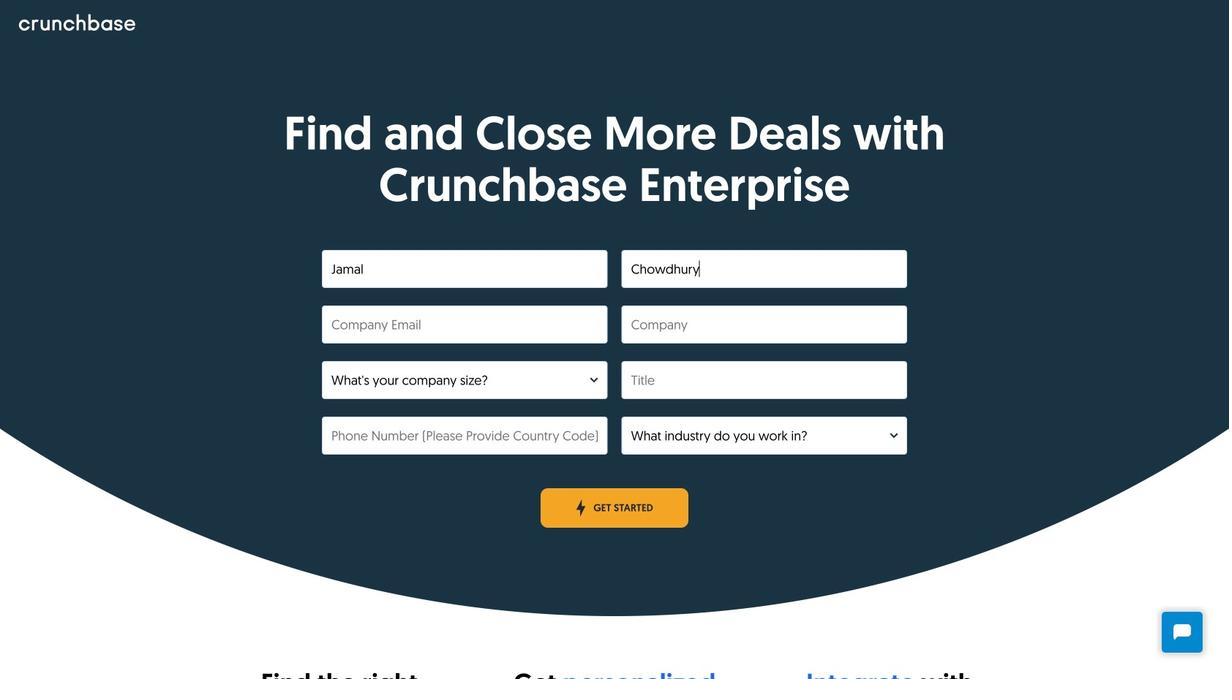 Task type: describe. For each thing, give the bounding box(es) containing it.
Company text field
[[622, 306, 908, 344]]

logo image
[[18, 14, 135, 31]]

Phone Number (Please Provide Country Code) telephone field
[[322, 417, 608, 455]]

Company Email email field
[[322, 306, 608, 344]]



Task type: locate. For each thing, give the bounding box(es) containing it.
Last Name text field
[[622, 250, 908, 288]]

Title text field
[[622, 361, 908, 399]]

First Name text field
[[322, 250, 608, 288]]



